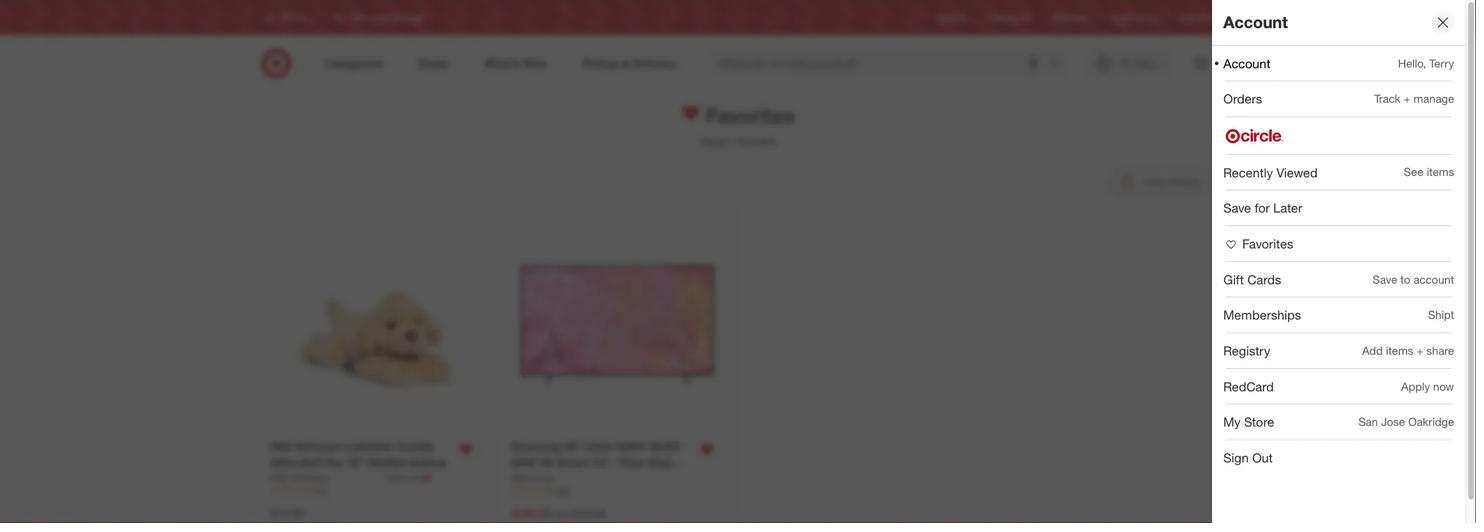 Task type: describe. For each thing, give the bounding box(es) containing it.
see items
[[1404, 165, 1454, 179]]

later
[[1273, 200, 1303, 215]]

now
[[1433, 379, 1454, 393]]

recently viewed
[[1224, 165, 1318, 180]]

find
[[1180, 12, 1196, 23]]

gift cards
[[1224, 272, 1281, 287]]

add
[[1362, 344, 1383, 357]]

What can we help you find? suggestions appear below search field
[[711, 48, 1053, 79]]

fao schwarz labrador cuddly ultra-soft fur 15" stuffed animal
[[270, 440, 446, 470]]

gift
[[1224, 272, 1244, 287]]

out
[[1252, 450, 1273, 465]]

tv
[[593, 456, 607, 470]]

my
[[1224, 414, 1241, 430]]

samsung 55" class q60c qled uhd 4k smart tv - titan gray (qn55q60c)
[[511, 440, 680, 486]]

sign out
[[1224, 450, 1273, 465]]

q60c
[[616, 440, 646, 454]]

to
[[1401, 272, 1411, 286]]

262
[[555, 486, 569, 496]]

save for later
[[1224, 200, 1303, 215]]

animal
[[409, 456, 446, 470]]

find stores
[[1180, 12, 1222, 23]]

orders
[[1224, 91, 1262, 106]]

target circle
[[1110, 12, 1157, 23]]

fao schwarz
[[270, 472, 329, 484]]

cards
[[1248, 272, 1281, 287]]

recently
[[1224, 165, 1273, 180]]

track
[[1374, 92, 1401, 106]]

0 vertical spatial +
[[1404, 92, 1411, 106]]

uhd
[[511, 456, 536, 470]]

items for recently viewed
[[1427, 165, 1454, 179]]

labrador
[[345, 440, 394, 454]]

samsung for samsung 55" class q60c qled uhd 4k smart tv - titan gray (qn55q60c)
[[511, 440, 561, 454]]

cuddly
[[397, 440, 434, 454]]

weekly
[[991, 12, 1018, 23]]

samsung link
[[511, 471, 553, 485]]

account
[[1414, 272, 1454, 286]]

(qn55q60c)
[[511, 472, 577, 486]]

at
[[410, 472, 419, 484]]

stores
[[1198, 12, 1222, 23]]

fao for fao schwarz
[[270, 472, 289, 484]]

0 vertical spatial favorites
[[701, 103, 795, 128]]

55"
[[564, 440, 582, 454]]

manage
[[1414, 92, 1454, 106]]

class
[[585, 440, 613, 454]]

target circle link
[[1110, 12, 1157, 24]]

hi,
[[1120, 57, 1131, 69]]

fao schwarz link
[[270, 471, 385, 485]]

target link
[[700, 135, 727, 147]]

titan
[[618, 456, 645, 470]]

$599.99 reg $749.99
[[511, 507, 606, 520]]

favorites
[[1169, 177, 1201, 187]]

find stores link
[[1180, 12, 1222, 24]]

view favorites element
[[1224, 236, 1294, 251]]

¬
[[422, 471, 431, 485]]

2 account from the top
[[1224, 56, 1271, 71]]

samsung 55" class q60c qled uhd 4k smart tv - titan gray (qn55q60c) link
[[511, 439, 691, 486]]

fur
[[326, 456, 344, 470]]

712
[[314, 486, 328, 496]]

$14.99
[[270, 507, 304, 520]]

share favorites button
[[1111, 171, 1208, 193]]

-
[[610, 456, 615, 470]]

hello, terry
[[1398, 56, 1454, 70]]

my store
[[1224, 414, 1274, 430]]

share
[[1144, 177, 1166, 187]]

account dialog
[[1212, 0, 1476, 523]]

target for target / favorites
[[700, 135, 727, 147]]

see
[[1404, 165, 1424, 179]]

memberships
[[1224, 307, 1301, 322]]



Task type: locate. For each thing, give the bounding box(es) containing it.
apply
[[1401, 379, 1430, 393]]

0 vertical spatial items
[[1427, 165, 1454, 179]]

share favorites
[[1144, 177, 1201, 187]]

shipt
[[1428, 308, 1454, 322]]

2 fao from the top
[[270, 472, 289, 484]]

circle
[[1135, 12, 1157, 23]]

favorites up cards at the bottom right of the page
[[1243, 236, 1294, 251]]

save inside save for later link
[[1224, 200, 1251, 215]]

0 vertical spatial samsung
[[511, 440, 561, 454]]

save left for
[[1224, 200, 1251, 215]]

save
[[1224, 200, 1251, 215], [1373, 272, 1398, 286]]

schwarz
[[296, 440, 342, 454], [292, 472, 329, 484]]

1 horizontal spatial items
[[1427, 165, 1454, 179]]

add items + share
[[1362, 344, 1454, 357]]

0 horizontal spatial target
[[700, 135, 727, 147]]

samsung
[[511, 440, 561, 454], [511, 472, 553, 484]]

favorites up target / favorites
[[701, 103, 795, 128]]

fao down "ultra-"
[[270, 472, 289, 484]]

1 vertical spatial samsung
[[511, 472, 553, 484]]

1 vertical spatial favorites
[[736, 135, 776, 147]]

$749.99
[[571, 508, 606, 520]]

hi, terry
[[1120, 57, 1156, 69]]

store
[[1244, 414, 1274, 430]]

0 vertical spatial fao
[[270, 440, 292, 454]]

items right the add
[[1386, 344, 1414, 357]]

1 vertical spatial target
[[700, 135, 727, 147]]

weekly ad link
[[991, 12, 1031, 24]]

save for later link
[[1212, 190, 1466, 225]]

for
[[1255, 200, 1270, 215]]

track + manage
[[1374, 92, 1454, 106]]

samsung inside samsung 55" class q60c qled uhd 4k smart tv - titan gray (qn55q60c)
[[511, 440, 561, 454]]

favorites inside "account" dialog
[[1243, 236, 1294, 251]]

target left circle in the right of the page
[[1110, 12, 1133, 23]]

redcard inside "account" dialog
[[1224, 379, 1274, 394]]

fao
[[270, 440, 292, 454], [270, 472, 289, 484]]

fao schwarz labrador cuddly ultra-soft fur 15" stuffed animal link
[[270, 439, 450, 471]]

registry link
[[937, 12, 969, 24]]

reg
[[554, 508, 568, 520]]

save to account
[[1373, 272, 1454, 286]]

samsung for samsung
[[511, 472, 553, 484]]

favorites link
[[1212, 226, 1466, 261]]

terry right hello,
[[1429, 56, 1454, 70]]

target / favorites
[[700, 135, 776, 147]]

registry
[[937, 12, 969, 23], [1224, 343, 1270, 358]]

1 vertical spatial account
[[1224, 56, 1271, 71]]

save for save to account
[[1373, 272, 1398, 286]]

1 horizontal spatial target
[[1110, 12, 1133, 23]]

schwarz for fao schwarz
[[292, 472, 329, 484]]

save for save for later
[[1224, 200, 1251, 215]]

new at ¬
[[388, 471, 431, 485]]

terry for hi, terry
[[1134, 57, 1156, 69]]

1 vertical spatial items
[[1386, 344, 1414, 357]]

san
[[1359, 415, 1378, 429]]

ultra-
[[270, 456, 301, 470]]

terry inside "account" dialog
[[1429, 56, 1454, 70]]

weekly ad
[[991, 12, 1031, 23]]

items for registry
[[1386, 344, 1414, 357]]

1 horizontal spatial redcard
[[1224, 379, 1274, 394]]

$599.99
[[511, 507, 551, 520]]

search
[[1043, 58, 1077, 72]]

redcard link
[[1054, 12, 1087, 24]]

1 vertical spatial +
[[1417, 344, 1424, 357]]

1 vertical spatial schwarz
[[292, 472, 329, 484]]

redcard right ad
[[1054, 12, 1087, 23]]

1 vertical spatial save
[[1373, 272, 1398, 286]]

registry down the "memberships"
[[1224, 343, 1270, 358]]

sign
[[1224, 450, 1249, 465]]

account hello, terry element
[[1224, 56, 1271, 71]]

fao for fao schwarz labrador cuddly ultra-soft fur 15" stuffed animal
[[270, 440, 292, 454]]

target for target circle
[[1110, 12, 1133, 23]]

schwarz inside 'fao schwarz labrador cuddly ultra-soft fur 15" stuffed animal'
[[296, 440, 342, 454]]

1 vertical spatial redcard
[[1224, 379, 1274, 394]]

samsung down the uhd
[[511, 472, 553, 484]]

4k
[[539, 456, 554, 470]]

0 horizontal spatial redcard
[[1054, 12, 1087, 23]]

fao inside 'fao schwarz labrador cuddly ultra-soft fur 15" stuffed animal'
[[270, 440, 292, 454]]

gray
[[648, 456, 673, 470]]

1 horizontal spatial +
[[1417, 344, 1424, 357]]

save left to on the right of the page
[[1373, 272, 1398, 286]]

fao schwarz labrador cuddly ultra-soft fur 15" stuffed animal image
[[270, 218, 483, 431], [270, 218, 483, 431]]

0 horizontal spatial registry
[[937, 12, 969, 23]]

+ right track
[[1404, 92, 1411, 106]]

712 link
[[270, 485, 483, 497]]

1 horizontal spatial terry
[[1429, 56, 1454, 70]]

favorites right /
[[736, 135, 776, 147]]

account
[[1224, 12, 1288, 32], [1224, 56, 1271, 71]]

smart
[[557, 456, 590, 470]]

1 fao from the top
[[270, 440, 292, 454]]

oakridge
[[1408, 415, 1454, 429]]

redcard
[[1054, 12, 1087, 23], [1224, 379, 1274, 394]]

apply now
[[1401, 379, 1454, 393]]

jose
[[1381, 415, 1405, 429]]

1 horizontal spatial registry
[[1224, 343, 1270, 358]]

1 account from the top
[[1224, 12, 1288, 32]]

terry
[[1429, 56, 1454, 70], [1134, 57, 1156, 69]]

account up orders at the top right of page
[[1224, 56, 1271, 71]]

ad
[[1021, 12, 1031, 23]]

san jose oakridge
[[1359, 415, 1454, 429]]

qled
[[649, 440, 680, 454]]

registry left weekly on the right of the page
[[937, 12, 969, 23]]

0 vertical spatial redcard
[[1054, 12, 1087, 23]]

262 link
[[511, 485, 724, 497]]

sign out link
[[1212, 440, 1466, 475]]

0 vertical spatial save
[[1224, 200, 1251, 215]]

/
[[730, 135, 733, 147]]

0 horizontal spatial items
[[1386, 344, 1414, 357]]

0 vertical spatial target
[[1110, 12, 1133, 23]]

1 horizontal spatial save
[[1373, 272, 1398, 286]]

stuffed
[[368, 456, 406, 470]]

+ left share
[[1417, 344, 1424, 357]]

registry inside "account" dialog
[[1224, 343, 1270, 358]]

new
[[388, 472, 408, 484]]

0 vertical spatial schwarz
[[296, 440, 342, 454]]

search button
[[1043, 48, 1077, 82]]

redcard up my store
[[1224, 379, 1274, 394]]

1 vertical spatial fao
[[270, 472, 289, 484]]

0 vertical spatial account
[[1224, 12, 1288, 32]]

0 horizontal spatial terry
[[1134, 57, 1156, 69]]

0 horizontal spatial save
[[1224, 200, 1251, 215]]

15"
[[347, 456, 364, 470]]

0 vertical spatial registry
[[937, 12, 969, 23]]

fao up "ultra-"
[[270, 440, 292, 454]]

target
[[1110, 12, 1133, 23], [700, 135, 727, 147]]

account up account hello, terry element
[[1224, 12, 1288, 32]]

2 samsung from the top
[[511, 472, 553, 484]]

samsung up 4k
[[511, 440, 561, 454]]

share
[[1427, 344, 1454, 357]]

target left /
[[700, 135, 727, 147]]

schwarz down soft
[[292, 472, 329, 484]]

1 samsung from the top
[[511, 440, 561, 454]]

+
[[1404, 92, 1411, 106], [1417, 344, 1424, 357]]

items right see
[[1427, 165, 1454, 179]]

2 vertical spatial favorites
[[1243, 236, 1294, 251]]

viewed
[[1277, 165, 1318, 180]]

0 horizontal spatial +
[[1404, 92, 1411, 106]]

terry for hello, terry
[[1429, 56, 1454, 70]]

soft
[[301, 456, 323, 470]]

1 vertical spatial registry
[[1224, 343, 1270, 358]]

schwarz up soft
[[296, 440, 342, 454]]

samsung 55" class q60c qled uhd 4k smart tv - titan gray (qn55q60c) image
[[511, 218, 724, 431], [511, 218, 724, 431]]

hello,
[[1398, 56, 1426, 70]]

schwarz for fao schwarz labrador cuddly ultra-soft fur 15" stuffed animal
[[296, 440, 342, 454]]

terry right hi,
[[1134, 57, 1156, 69]]



Task type: vqa. For each thing, say whether or not it's contained in the screenshot.
Jelly
no



